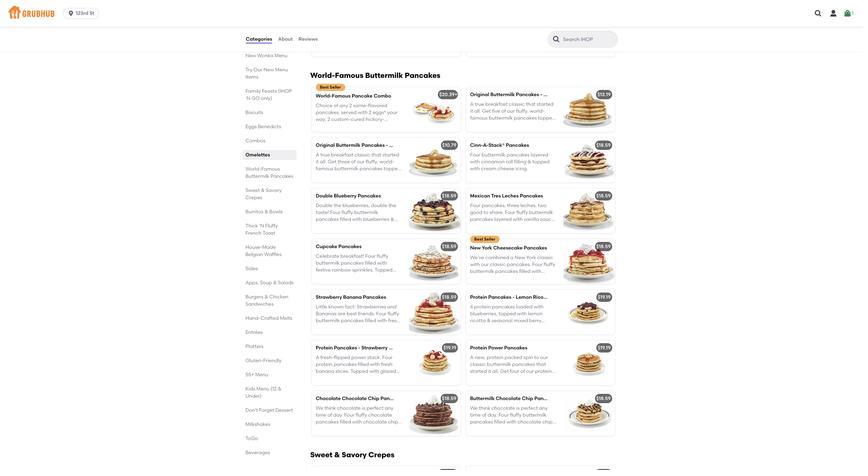 Task type: vqa. For each thing, say whether or not it's contained in the screenshot.


Task type: locate. For each thing, give the bounding box(es) containing it.
buttermilk inside the four buttermilk pancakes layered with cinnamon roll filling & topped with cream cheese icing.
[[482, 152, 506, 158]]

is inside we think chocolate is perfect any time of day. four fluffy buttermilk pancakes filled with chocolate chips, topped with a drizzle of chocolate syrup & more chocolate chips.
[[517, 405, 520, 411]]

1 vertical spatial and
[[488, 47, 498, 53]]

0 vertical spatial breakfast
[[486, 101, 508, 107]]

0 vertical spatial sauce
[[540, 217, 555, 222]]

stack.
[[367, 355, 381, 361]]

topped inside the a fresh-flipped power stack. four protein pancakes filled with fresh banana slices. topped with glazed strawberries & more banana slices.
[[351, 369, 368, 375]]

glazed down cheesecake at the bottom of the page
[[470, 283, 486, 289]]

reviews button
[[298, 27, 318, 52]]

1 horizontal spatial think
[[479, 405, 491, 411]]

four down cinn-
[[470, 152, 481, 158]]

taste!
[[316, 210, 329, 215]]

0 horizontal spatial our
[[357, 159, 365, 165]]

0 horizontal spatial protein
[[316, 362, 333, 368]]

all. left five
[[475, 108, 481, 114]]

1 double from the top
[[316, 193, 333, 199]]

topping. inside four pancakes, three leches, two good to share. four fluffy buttermilk pancakes layered with vanilla sauce & dulce de leche caramel sauce & crowned with whipped topping.
[[525, 231, 544, 236]]

that for (short
[[372, 152, 381, 158]]

chip up we think chocolate is perfect any time of day. four fluffy chocolate pancakes filled with chocolate chips, topped with a drizzle of chocolate syrup & more chocolate chips. at the bottom
[[368, 396, 380, 401]]

fresh inside the a fresh-flipped power stack. four protein pancakes filled with fresh banana slices. topped with glazed strawberries & more banana slices.
[[381, 362, 393, 368]]

three down links
[[338, 159, 350, 165]]

menu left (12
[[257, 386, 270, 392]]

four inside we think chocolate is perfect any time of day. four fluffy buttermilk pancakes filled with chocolate chips, topped with a drizzle of chocolate syrup & more chocolate chips.
[[499, 412, 509, 418]]

1 vertical spatial breakfast
[[331, 152, 354, 158]]

1 horizontal spatial are
[[524, 26, 532, 32]]

we inside we think chocolate is perfect any time of day. four fluffy chocolate pancakes filled with chocolate chips, topped with a drizzle of chocolate syrup & more chocolate chips.
[[316, 405, 324, 411]]

0 vertical spatial lemon
[[528, 311, 543, 317]]

sausage
[[316, 131, 336, 137]]

that for (full
[[526, 101, 536, 107]]

1 vertical spatial york
[[526, 255, 536, 261]]

drizzle inside we think chocolate is perfect any time of day. four fluffy chocolate pancakes filled with chocolate chips, topped with a drizzle of chocolate syrup & more chocolate chips.
[[350, 426, 364, 432]]

crepes
[[246, 195, 262, 201], [369, 450, 395, 459]]

breakfast for three
[[331, 152, 354, 158]]

cinn-a-stack® pancakes
[[470, 142, 529, 148]]

wonka
[[257, 53, 273, 59]]

ricotta
[[470, 318, 486, 324]]

four pancakes, three leches, two good to share. four fluffy buttermilk pancakes layered with vanilla sauce & dulce de leche caramel sauce & crowned with whipped topping.
[[470, 203, 555, 236]]

topped inside a true breakfast classic that started it all. get five of our fluffy, world- famous buttermilk pancakes topped with whipped real butter.
[[538, 115, 556, 121]]

fluffy up blueberry
[[342, 210, 353, 215]]

fluffy inside little known fact: strawberries and bananas are best friends. four fluffy buttermilk pancakes filled with fresh banana slices. topped with glazed strawberries & more banana slices.
[[388, 311, 399, 317]]

cheese inside the only tools required are silverware... and your imagination. start by choosing your favorite cheese and then add your favorite ingredients.
[[470, 47, 487, 53]]

a inside a true breakfast classic that started it all. get five of our fluffy, world- famous buttermilk pancakes topped with whipped real butter.
[[470, 101, 474, 107]]

protein pancakes - lemon ricotta mixed berry image
[[563, 290, 615, 335]]

famous up the world-famous pancake combo
[[335, 71, 364, 79]]

1 the from the left
[[334, 203, 341, 208]]

sweet & savory crepes down we think chocolate is perfect any time of day. four fluffy chocolate pancakes filled with chocolate chips, topped with a drizzle of chocolate syrup & more chocolate chips. at the bottom
[[310, 450, 395, 459]]

1 vertical spatial best seller
[[475, 237, 496, 241]]

day. for buttermilk
[[488, 412, 498, 418]]

three
[[338, 159, 350, 165], [507, 203, 520, 208]]

zing!
[[491, 332, 502, 338]]

four inside the a fresh-flipped power stack. four protein pancakes filled with fresh banana slices. topped with glazed strawberries & more banana slices.
[[382, 355, 393, 361]]

1 chip from the left
[[368, 396, 380, 401]]

protein up fresh-
[[316, 345, 333, 351]]

strawberries
[[357, 304, 386, 310]]

share.
[[490, 210, 504, 215]]

1 vertical spatial cheese
[[498, 166, 515, 172]]

0 horizontal spatial chips,
[[388, 419, 402, 425]]

is for buttermilk
[[517, 405, 520, 411]]

feasts
[[262, 88, 277, 94]]

2 is from the left
[[517, 405, 520, 411]]

glazed down "strawberries"
[[381, 325, 396, 331]]

all. for a true breakfast classic that started it all. get three of our fluffy, world- famous buttermilk pancakes topped with whipped real butter.
[[320, 159, 327, 165]]

seller for famous
[[330, 85, 341, 89]]

buttermilk up cinnamon
[[482, 152, 506, 158]]

with inside choice of any 2 same-flavored pancakes, served with 2 eggs* your way, 2 custom-cured hickory- smoked bacon strips or 2 pork sausage links & golden hash browns.
[[358, 110, 368, 116]]

0 vertical spatial original
[[470, 92, 489, 97]]

don't
[[246, 407, 258, 413]]

blueberry
[[334, 193, 357, 199]]

of inside choice of any 2 same-flavored pancakes, served with 2 eggs* your way, 2 custom-cured hickory- smoked bacon strips or 2 pork sausage links & golden hash browns.
[[334, 103, 338, 109]]

four down chocolate chocolate chip pancakes
[[344, 412, 355, 418]]

1 horizontal spatial chocolate
[[342, 396, 367, 401]]

0 vertical spatial and
[[499, 33, 508, 39]]

filled down power
[[358, 362, 369, 368]]

2 think from the left
[[479, 405, 491, 411]]

& inside we think chocolate is perfect any time of day. four fluffy buttermilk pancakes filled with chocolate chips, topped with a drizzle of chocolate syrup & more chocolate chips.
[[484, 433, 488, 439]]

new inside we've combined a new york classic with our classic pancakes. four fluffy buttermilk pancakes filled with cheesecake bites & topped with glazed strawberries.
[[515, 255, 525, 261]]

the down blueberry in the left of the page
[[334, 203, 341, 208]]

perfect for buttermilk
[[521, 405, 538, 411]]

sauce down two on the top right
[[540, 217, 555, 222]]

vanilla
[[524, 217, 539, 222]]

day. inside we think chocolate is perfect any time of day. four fluffy chocolate pancakes filled with chocolate chips, topped with a drizzle of chocolate syrup & more chocolate chips.
[[333, 412, 343, 418]]

seller for york
[[484, 237, 496, 241]]

combo
[[374, 93, 392, 99]]

world-famous buttermilk pancakes down omelettes
[[246, 166, 293, 179]]

york up "we've"
[[482, 245, 492, 251]]

the only tools required are silverware... and your imagination. start by choosing your favorite cheese and then add your favorite ingredients.
[[470, 26, 550, 60]]

a-
[[483, 142, 489, 148]]

are down known
[[338, 311, 346, 317]]

world- down served
[[310, 71, 335, 79]]

2 chocolate from the left
[[342, 396, 367, 401]]

buttermilk down five
[[489, 115, 513, 121]]

1 vertical spatial sweet
[[310, 450, 333, 459]]

1 horizontal spatial savory
[[342, 450, 367, 459]]

perfect
[[367, 405, 384, 411], [521, 405, 538, 411]]

1 vertical spatial real
[[348, 173, 357, 179]]

four right share.
[[505, 210, 516, 215]]

that down original buttermilk pancakes - (short stack) on the left top of the page
[[372, 152, 381, 158]]

sweet & savory crepes
[[246, 188, 282, 201], [310, 450, 395, 459]]

platters
[[246, 344, 264, 350]]

seasonal down nut-
[[344, 47, 365, 53]]

butter. inside "a true breakfast classic that started it all. get three of our fluffy, world- famous buttermilk pancakes topped with whipped real butter."
[[359, 173, 374, 179]]

kids
[[246, 386, 255, 392]]

0 horizontal spatial time
[[316, 412, 326, 418]]

1 horizontal spatial time
[[470, 412, 481, 418]]

svg image left 123rd
[[68, 10, 74, 17]]

eggs benedicts
[[246, 124, 281, 130]]

new inside the try our new menu items
[[264, 67, 274, 73]]

your
[[509, 33, 519, 39], [512, 40, 523, 46], [521, 47, 531, 53], [387, 110, 398, 116]]

1 vertical spatial best
[[475, 237, 483, 241]]

1 vertical spatial world-
[[380, 159, 395, 165]]

and down the by
[[488, 47, 498, 53]]

topping. inside double the blueberries, double the taste! four fluffy buttermilk pancakes filled with blueberries & topped with blueberry topping.
[[369, 224, 388, 229]]

1 horizontal spatial original
[[470, 92, 489, 97]]

1 horizontal spatial best
[[475, 237, 483, 241]]

cherry
[[385, 33, 400, 39]]

blueberries, inside 4 protein pancakes loaded with blueberries, topped with lemon ricotta & seasonal mixed berry topping. add a squeeze of lemon for an extra zing!
[[470, 311, 498, 317]]

& inside little known fact: strawberries and bananas are best friends. four fluffy buttermilk pancakes filled with fresh banana slices. topped with glazed strawberries & more banana slices.
[[346, 332, 350, 338]]

only)
[[261, 95, 272, 101]]

2 chips. from the left
[[527, 433, 541, 439]]

strawberries down bananas on the bottom
[[316, 332, 345, 338]]

filling
[[514, 159, 527, 165]]

buttermilk down buttermilk chocolate chip pancakes
[[523, 412, 547, 418]]

2 we from the left
[[470, 405, 478, 411]]

main navigation navigation
[[0, 0, 864, 27]]

breakfast inside "a true breakfast classic that started it all. get three of our fluffy, world- famous buttermilk pancakes topped with whipped real butter."
[[331, 152, 354, 158]]

mexican tres leches pancakes image
[[563, 188, 615, 233]]

four
[[470, 152, 481, 158], [470, 203, 481, 208], [330, 210, 341, 215], [505, 210, 516, 215], [365, 253, 376, 259], [532, 262, 543, 268], [376, 311, 387, 317], [382, 355, 393, 361], [344, 412, 355, 418], [499, 412, 509, 418]]

1 button
[[844, 7, 854, 20]]

chip up we think chocolate is perfect any time of day. four fluffy buttermilk pancakes filled with chocolate chips, topped with a drizzle of chocolate syrup & more chocolate chips.
[[522, 396, 533, 401]]

strawberries inside the a fresh-flipped power stack. four protein pancakes filled with fresh banana slices. topped with glazed strawberries & more banana slices.
[[316, 376, 345, 381]]

1 horizontal spatial seller
[[484, 237, 496, 241]]

served
[[316, 47, 332, 53]]

it inside a true breakfast classic that started it all. get five of our fluffy, world- famous buttermilk pancakes topped with whipped real butter.
[[470, 108, 473, 114]]

get inside a true breakfast classic that started it all. get five of our fluffy, world- famous buttermilk pancakes topped with whipped real butter.
[[482, 108, 491, 114]]

a fresh-flipped power stack. four protein pancakes filled with fresh banana slices. topped with glazed strawberries & more banana slices.
[[316, 355, 398, 381]]

0 vertical spatial butter.
[[513, 122, 528, 128]]

buttermilk inside world-famous buttermilk pancakes
[[246, 173, 269, 179]]

that inside "a true breakfast classic that started it all. get three of our fluffy, world- famous buttermilk pancakes topped with whipped real butter."
[[372, 152, 381, 158]]

a
[[511, 255, 514, 261], [502, 325, 505, 331], [345, 426, 348, 432], [500, 426, 503, 432]]

2 chip from the left
[[522, 396, 533, 401]]

best seller
[[320, 85, 341, 89], [475, 237, 496, 241]]

all. inside a true breakfast classic that started it all. get five of our fluffy, world- famous buttermilk pancakes topped with whipped real butter.
[[475, 108, 481, 114]]

0 vertical spatial all.
[[475, 108, 481, 114]]

1 perfect from the left
[[367, 405, 384, 411]]

started down "(short"
[[383, 152, 399, 158]]

world-famous buttermilk pancakes
[[310, 71, 441, 79], [246, 166, 293, 179]]

1 we from the left
[[316, 405, 324, 411]]

world- for (short
[[380, 159, 395, 165]]

1 think from the left
[[325, 405, 336, 411]]

silverware...
[[470, 33, 497, 39]]

crafted
[[261, 315, 279, 321]]

whipped down five
[[481, 122, 502, 128]]

pancakes inside the four buttermilk pancakes layered with cinnamon roll filling & topped with cream cheese icing.
[[507, 152, 530, 158]]

1
[[852, 10, 854, 16]]

topped down friends.
[[351, 325, 368, 331]]

1 horizontal spatial sweet & savory crepes
[[310, 450, 395, 459]]

it inside "a true breakfast classic that started it all. get three of our fluffy, world- famous buttermilk pancakes topped with whipped real butter."
[[316, 159, 319, 165]]

0 horizontal spatial drizzle
[[350, 426, 364, 432]]

$18.59 for we think chocolate is perfect any time of day. four fluffy chocolate pancakes filled with chocolate chips, topped with a drizzle of chocolate syrup & more chocolate chips.
[[442, 396, 457, 401]]

2 vertical spatial topped
[[351, 369, 368, 375]]

2 svg image from the left
[[844, 9, 852, 18]]

celebrate
[[316, 253, 340, 259]]

topping. down vanilla
[[525, 231, 544, 236]]

0 vertical spatial topped
[[375, 267, 393, 273]]

to
[[484, 210, 489, 215]]

0 vertical spatial fluffy,
[[516, 108, 529, 114]]

1 vertical spatial seasonal
[[492, 318, 513, 324]]

new up pancakes.
[[515, 255, 525, 261]]

'n right 'thick'
[[259, 223, 264, 229]]

classic inside "a true breakfast classic that started it all. get three of our fluffy, world- famous buttermilk pancakes topped with whipped real butter."
[[355, 152, 370, 158]]

1 horizontal spatial blueberries,
[[470, 311, 498, 317]]

syrup
[[316, 433, 329, 439], [470, 433, 483, 439]]

strawberries inside little known fact: strawberries and bananas are best friends. four fluffy buttermilk pancakes filled with fresh banana slices. topped with glazed strawberries & more banana slices.
[[316, 332, 345, 338]]

get left five
[[482, 108, 491, 114]]

free left egg
[[331, 26, 340, 32]]

buttermilk inside we've combined a new york classic with our classic pancakes. four fluffy buttermilk pancakes filled with cheesecake bites & topped with glazed strawberries.
[[470, 269, 494, 275]]

and up choosing on the top right of the page
[[499, 33, 508, 39]]

crowned
[[470, 231, 491, 236], [366, 274, 386, 280]]

fluffy inside the celebrate breakfast! four fluffy buttermilk pancakes filled with festive rainbow sprinkles. topped with cupcake icing & crowned with whipped topping.
[[377, 253, 389, 259]]

any inside we think chocolate is perfect any time of day. four fluffy buttermilk pancakes filled with chocolate chips, topped with a drizzle of chocolate syrup & more chocolate chips.
[[539, 405, 548, 411]]

& inside choice of any 2 same-flavored pancakes, served with 2 eggs* your way, 2 custom-cured hickory- smoked bacon strips or 2 pork sausage links & golden hash browns.
[[348, 131, 352, 137]]

any down chocolate chocolate chip pancakes
[[385, 405, 394, 411]]

real for three
[[348, 173, 357, 179]]

seller up the world-famous pancake combo
[[330, 85, 341, 89]]

2 double from the top
[[316, 203, 333, 208]]

pancakes inside we've combined a new york classic with our classic pancakes. four fluffy buttermilk pancakes filled with cheesecake bites & topped with glazed strawberries.
[[495, 269, 518, 275]]

0 horizontal spatial syrup
[[316, 433, 329, 439]]

1 vertical spatial 'n
[[259, 223, 264, 229]]

1 horizontal spatial drizzle
[[504, 426, 519, 432]]

four inside little known fact: strawberries and bananas are best friends. four fluffy buttermilk pancakes filled with fresh banana slices. topped with glazed strawberries & more banana slices.
[[376, 311, 387, 317]]

Search IHOP search field
[[563, 36, 615, 43]]

free down mushrooms,
[[351, 40, 360, 46]]

1 vertical spatial that
[[372, 152, 381, 158]]

cheese down roll
[[498, 166, 515, 172]]

0 horizontal spatial are
[[338, 311, 346, 317]]

go
[[252, 95, 260, 101]]

filled up sprinkles.
[[365, 260, 376, 266]]

items
[[246, 74, 259, 80]]

squeeze
[[506, 325, 526, 331]]

strawberry up known
[[316, 294, 342, 300]]

are inside the only tools required are silverware... and your imagination. start by choosing your favorite cheese and then add your favorite ingredients.
[[524, 26, 532, 32]]

original buttermilk pancakes - (full stack) image
[[563, 87, 615, 132]]

custom-
[[332, 117, 351, 123]]

get for three
[[328, 159, 337, 165]]

& inside 4 protein pancakes loaded with blueberries, topped with lemon ricotta & seasonal mixed berry topping. add a squeeze of lemon for an extra zing!
[[487, 318, 491, 324]]

a right add
[[502, 325, 505, 331]]

0 vertical spatial our
[[507, 108, 515, 114]]

2 syrup from the left
[[470, 433, 483, 439]]

glazed
[[470, 283, 486, 289], [381, 325, 396, 331], [381, 369, 396, 375]]

'n left go
[[246, 95, 251, 101]]

that inside a true breakfast classic that started it all. get five of our fluffy, world- famous buttermilk pancakes topped with whipped real butter.
[[526, 101, 536, 107]]

get
[[482, 108, 491, 114], [328, 159, 337, 165]]

fluffy right pancakes.
[[544, 262, 556, 268]]

2 time from the left
[[470, 412, 481, 418]]

1 svg image from the left
[[830, 9, 838, 18]]

$18.59 for little known fact: strawberries and bananas are best friends. four fluffy buttermilk pancakes filled with fresh banana slices. topped with glazed strawberries & more banana slices.
[[442, 294, 457, 300]]

protein pancakes - strawberry banana image
[[409, 340, 461, 385]]

2 right or
[[371, 124, 374, 130]]

three inside "a true breakfast classic that started it all. get three of our fluffy, world- famous buttermilk pancakes topped with whipped real butter."
[[338, 159, 350, 165]]

1 vertical spatial world-famous buttermilk pancakes
[[246, 166, 293, 179]]

cinnamon
[[481, 159, 505, 165]]

fluffy down leches,
[[517, 210, 528, 215]]

chips.
[[373, 433, 387, 439], [527, 433, 541, 439]]

double for double blueberry pancakes
[[316, 193, 333, 199]]

1 horizontal spatial all.
[[475, 108, 481, 114]]

0 vertical spatial seasonal
[[344, 47, 365, 53]]

butter. inside a true breakfast classic that started it all. get five of our fluffy, world- famous buttermilk pancakes topped with whipped real butter.
[[513, 122, 528, 128]]

0 horizontal spatial true
[[321, 152, 330, 158]]

& inside cage-free egg white omelette with sautéed mushrooms, roasted cherry tomatoes, nut-free pesto & avocado. served with seasonal fresh fruit.
[[375, 40, 379, 46]]

day. down chocolate chocolate chip pancakes
[[333, 412, 343, 418]]

breakfast down links
[[331, 152, 354, 158]]

1 syrup from the left
[[316, 433, 329, 439]]

1 horizontal spatial it
[[470, 108, 473, 114]]

stack) right (full
[[555, 92, 570, 97]]

1 vertical spatial it
[[316, 159, 319, 165]]

fluffy right friends.
[[388, 311, 399, 317]]

1 day. from the left
[[333, 412, 343, 418]]

double for double the blueberries, double the taste! four fluffy buttermilk pancakes filled with blueberries & topped with blueberry topping.
[[316, 203, 333, 208]]

crowned down dulce on the right top of page
[[470, 231, 491, 236]]

started for (full
[[537, 101, 554, 107]]

think down chocolate chocolate chip pancakes
[[325, 405, 336, 411]]

2 horizontal spatial any
[[539, 405, 548, 411]]

all. inside "a true breakfast classic that started it all. get three of our fluffy, world- famous buttermilk pancakes topped with whipped real butter."
[[320, 159, 327, 165]]

omelette
[[365, 26, 387, 32]]

0 horizontal spatial cheese
[[470, 47, 487, 53]]

menu
[[275, 53, 288, 59], [275, 67, 288, 73], [255, 372, 268, 378], [257, 386, 270, 392]]

classic
[[509, 101, 525, 107], [355, 152, 370, 158], [537, 255, 553, 261], [490, 262, 506, 268]]

0 horizontal spatial butter.
[[359, 173, 374, 179]]

1 time from the left
[[316, 412, 326, 418]]

butter. for five
[[513, 122, 528, 128]]

double blueberry pancakes image
[[409, 188, 461, 233]]

stack) for original buttermilk pancakes - (full stack)
[[555, 92, 570, 97]]

world-famous pancake combo image
[[409, 87, 461, 132]]

1 horizontal spatial world-
[[530, 108, 545, 114]]

strips
[[352, 124, 364, 130]]

0 horizontal spatial that
[[372, 152, 381, 158]]

0 vertical spatial world-famous buttermilk pancakes
[[310, 71, 441, 79]]

chocolate for buttermilk
[[496, 396, 521, 401]]

is for chocolate
[[362, 405, 366, 411]]

famous inside a true breakfast classic that started it all. get five of our fluffy, world- famous buttermilk pancakes topped with whipped real butter.
[[470, 115, 488, 121]]

filled
[[340, 217, 351, 222], [365, 260, 376, 266], [520, 269, 531, 275], [365, 318, 376, 324], [358, 362, 369, 368], [340, 419, 351, 425], [494, 419, 506, 425]]

your right eggs*
[[387, 110, 398, 116]]

topping. down "blueberries"
[[369, 224, 388, 229]]

hickory-
[[366, 117, 385, 123]]

fluffy
[[342, 210, 353, 215], [517, 210, 528, 215], [377, 253, 389, 259], [544, 262, 556, 268], [388, 311, 399, 317], [356, 412, 367, 418], [510, 412, 522, 418]]

1 vertical spatial true
[[321, 152, 330, 158]]

started for (short
[[383, 152, 399, 158]]

1 chips, from the left
[[388, 419, 402, 425]]

layered inside the four buttermilk pancakes layered with cinnamon roll filling & topped with cream cheese icing.
[[531, 152, 549, 158]]

don't forget dessert
[[246, 407, 293, 413]]

any inside we think chocolate is perfect any time of day. four fluffy chocolate pancakes filled with chocolate chips, topped with a drizzle of chocolate syrup & more chocolate chips.
[[385, 405, 394, 411]]

stack®
[[489, 142, 505, 148]]

four right stack.
[[382, 355, 393, 361]]

our down original buttermilk pancakes - (short stack) on the left top of the page
[[357, 159, 365, 165]]

ricotta
[[533, 294, 551, 300]]

savory down we think chocolate is perfect any time of day. four fluffy chocolate pancakes filled with chocolate chips, topped with a drizzle of chocolate syrup & more chocolate chips. at the bottom
[[342, 450, 367, 459]]

fluffy down buttermilk chocolate chip pancakes
[[510, 412, 522, 418]]

day. inside we think chocolate is perfect any time of day. four fluffy buttermilk pancakes filled with chocolate chips, topped with a drizzle of chocolate syrup & more chocolate chips.
[[488, 412, 498, 418]]

think inside we think chocolate is perfect any time of day. four fluffy chocolate pancakes filled with chocolate chips, topped with a drizzle of chocolate syrup & more chocolate chips.
[[325, 405, 336, 411]]

55+ menu
[[246, 372, 268, 378]]

1 vertical spatial famous
[[332, 93, 351, 99]]

cheese down start
[[470, 47, 487, 53]]

made
[[262, 244, 276, 250]]

1 drizzle from the left
[[350, 426, 364, 432]]

filled down buttermilk chocolate chip pancakes
[[494, 419, 506, 425]]

fluffy inside we think chocolate is perfect any time of day. four fluffy chocolate pancakes filled with chocolate chips, topped with a drizzle of chocolate syrup & more chocolate chips.
[[356, 412, 367, 418]]

3 chocolate from the left
[[496, 396, 521, 401]]

blueberries
[[363, 217, 389, 222]]

our for three
[[357, 159, 365, 165]]

svg image
[[815, 9, 823, 18], [68, 10, 74, 17]]

2 perfect from the left
[[521, 405, 538, 411]]

banana
[[316, 325, 335, 331], [364, 332, 383, 338], [316, 369, 335, 375], [364, 376, 383, 381]]

a inside the a fresh-flipped power stack. four protein pancakes filled with fresh banana slices. topped with glazed strawberries & more banana slices.
[[316, 355, 319, 361]]

day.
[[333, 412, 343, 418], [488, 412, 498, 418]]

protein down fresh-
[[316, 362, 333, 368]]

whipped up blueberry in the left of the page
[[327, 173, 347, 179]]

buttermilk chocolate chip pancakes image
[[563, 391, 615, 436]]

pancakes, down choice
[[316, 110, 340, 116]]

breakfast up five
[[486, 101, 508, 107]]

1 horizontal spatial 'n
[[259, 223, 264, 229]]

about
[[278, 36, 293, 42]]

topping. down ricotta
[[470, 325, 490, 331]]

a for a fresh-flipped power stack. four protein pancakes filled with fresh banana slices. topped with glazed strawberries & more banana slices.
[[316, 355, 319, 361]]

1 chips. from the left
[[373, 433, 387, 439]]

a true breakfast classic that started it all. get three of our fluffy, world- famous buttermilk pancakes topped with whipped real butter.
[[316, 152, 401, 179]]

filled down chocolate chocolate chip pancakes
[[340, 419, 351, 425]]

it down sausage
[[316, 159, 319, 165]]

sides
[[246, 266, 258, 272]]

original buttermilk pancakes - (short stack) image
[[409, 138, 461, 183]]

0 vertical spatial best seller
[[320, 85, 341, 89]]

syrup for we think chocolate is perfect any time of day. four fluffy buttermilk pancakes filled with chocolate chips, topped with a drizzle of chocolate syrup & more chocolate chips.
[[470, 433, 483, 439]]

svg image inside 123rd st button
[[68, 10, 74, 17]]

2 strawberries from the top
[[316, 376, 345, 381]]

three down leches
[[507, 203, 520, 208]]

& inside double the blueberries, double the taste! four fluffy buttermilk pancakes filled with blueberries & topped with blueberry topping.
[[391, 217, 394, 222]]

breakfast inside a true breakfast classic that started it all. get five of our fluffy, world- famous buttermilk pancakes topped with whipped real butter.
[[486, 101, 508, 107]]

think for buttermilk
[[479, 405, 491, 411]]

buttermilk up blueberry in the left of the page
[[335, 166, 359, 172]]

combos
[[246, 138, 266, 144]]

0 horizontal spatial started
[[383, 152, 399, 158]]

is down chocolate chocolate chip pancakes
[[362, 405, 366, 411]]

0 horizontal spatial svg image
[[68, 10, 74, 17]]

1 vertical spatial seller
[[484, 237, 496, 241]]

0 horizontal spatial blueberries,
[[343, 203, 370, 208]]

0 vertical spatial real
[[503, 122, 512, 128]]

friends.
[[358, 311, 375, 317]]

protein inside 4 protein pancakes loaded with blueberries, topped with lemon ricotta & seasonal mixed berry topping. add a squeeze of lemon for an extra zing!
[[474, 304, 491, 310]]

any for buttermilk
[[539, 405, 548, 411]]

four inside we think chocolate is perfect any time of day. four fluffy chocolate pancakes filled with chocolate chips, topped with a drizzle of chocolate syrup & more chocolate chips.
[[344, 412, 355, 418]]

fluffy inside double the blueberries, double the taste! four fluffy buttermilk pancakes filled with blueberries & topped with blueberry topping.
[[342, 210, 353, 215]]

buttermilk inside double the blueberries, double the taste! four fluffy buttermilk pancakes filled with blueberries & topped with blueberry topping.
[[354, 210, 378, 215]]

0 vertical spatial started
[[537, 101, 554, 107]]

buttermilk
[[365, 71, 403, 79], [491, 92, 515, 97], [336, 142, 361, 148], [246, 173, 269, 179], [470, 396, 495, 401]]

1 horizontal spatial york
[[526, 255, 536, 261]]

started inside "a true breakfast classic that started it all. get three of our fluffy, world- famous buttermilk pancakes topped with whipped real butter."
[[383, 152, 399, 158]]

1 horizontal spatial crepes
[[369, 450, 395, 459]]

1 horizontal spatial protein
[[474, 304, 491, 310]]

protein power pancakes image
[[563, 340, 615, 385]]

2 the from the left
[[389, 203, 396, 208]]

pancakes inside a true breakfast classic that started it all. get five of our fluffy, world- famous buttermilk pancakes topped with whipped real butter.
[[514, 115, 537, 121]]

0 horizontal spatial day.
[[333, 412, 343, 418]]

filled down pancakes.
[[520, 269, 531, 275]]

0 vertical spatial fresh
[[366, 47, 378, 53]]

pancakes.
[[507, 262, 531, 268]]

double blueberry pancakes
[[316, 193, 381, 199]]

1 horizontal spatial perfect
[[521, 405, 538, 411]]

0 vertical spatial stack)
[[555, 92, 570, 97]]

perfect down chocolate chocolate chip pancakes
[[367, 405, 384, 411]]

original down sausage
[[316, 142, 335, 148]]

bananas
[[316, 311, 337, 317]]

1 vertical spatial started
[[383, 152, 399, 158]]

0 horizontal spatial svg image
[[830, 9, 838, 18]]

famous for a true breakfast classic that started it all. get three of our fluffy, world- famous buttermilk pancakes topped with whipped real butter.
[[316, 166, 334, 172]]

smoked
[[316, 124, 334, 130]]

topping. down icing
[[337, 281, 357, 287]]

'n inside family feasts (ihop 'n go only)
[[246, 95, 251, 101]]

0 vertical spatial favorite
[[524, 40, 542, 46]]

chips. inside we think chocolate is perfect any time of day. four fluffy buttermilk pancakes filled with chocolate chips, topped with a drizzle of chocolate syrup & more chocolate chips.
[[527, 433, 541, 439]]

think
[[325, 405, 336, 411], [479, 405, 491, 411]]

& inside we think chocolate is perfect any time of day. four fluffy chocolate pancakes filled with chocolate chips, topped with a drizzle of chocolate syrup & more chocolate chips.
[[330, 433, 333, 439]]

cheese inside the four buttermilk pancakes layered with cinnamon roll filling & topped with cream cheese icing.
[[498, 166, 515, 172]]

we
[[316, 405, 324, 411], [470, 405, 478, 411]]

buttermilk down two on the top right
[[529, 210, 553, 215]]

pancakes
[[405, 71, 441, 79], [516, 92, 539, 97], [362, 142, 385, 148], [506, 142, 529, 148], [271, 173, 293, 179], [358, 193, 381, 199], [520, 193, 543, 199], [339, 244, 362, 249], [524, 245, 547, 251], [363, 294, 386, 300], [489, 294, 512, 300], [334, 345, 357, 351], [505, 345, 528, 351], [381, 396, 404, 401], [535, 396, 558, 401]]

that
[[526, 101, 536, 107], [372, 152, 381, 158]]

2 vertical spatial a
[[316, 355, 319, 361]]

stack) right "(short"
[[405, 142, 420, 148]]

1 horizontal spatial sweet
[[310, 450, 333, 459]]

0 horizontal spatial 'n
[[246, 95, 251, 101]]

under)
[[246, 393, 262, 399]]

0 vertical spatial best
[[320, 85, 329, 89]]

with
[[388, 26, 398, 32], [333, 47, 343, 53], [358, 110, 368, 116], [470, 122, 480, 128], [470, 159, 480, 165], [470, 166, 480, 172], [316, 173, 326, 179], [352, 217, 362, 222], [513, 217, 523, 222], [334, 224, 344, 229], [492, 231, 502, 236], [377, 260, 387, 266], [470, 262, 480, 268], [532, 269, 542, 275], [316, 274, 326, 280], [387, 274, 397, 280], [535, 276, 545, 282], [534, 304, 544, 310], [517, 311, 527, 317], [377, 318, 387, 324], [370, 325, 379, 331], [370, 362, 380, 368], [370, 369, 379, 375], [352, 419, 362, 425], [507, 419, 517, 425], [334, 426, 344, 432], [489, 426, 499, 432]]

0 horizontal spatial savory
[[266, 188, 282, 193]]

started
[[537, 101, 554, 107], [383, 152, 399, 158]]

& inside 'sweet & savory crepes'
[[261, 188, 265, 193]]

0 vertical spatial world-
[[530, 108, 545, 114]]

1 vertical spatial pancakes,
[[482, 203, 506, 208]]

buttermilk inside the celebrate breakfast! four fluffy buttermilk pancakes filled with festive rainbow sprinkles. topped with cupcake icing & crowned with whipped topping.
[[316, 260, 340, 266]]

of inside a true breakfast classic that started it all. get five of our fluffy, world- famous buttermilk pancakes topped with whipped real butter.
[[502, 108, 506, 114]]

whipped inside the celebrate breakfast! four fluffy buttermilk pancakes filled with festive rainbow sprinkles. topped with cupcake icing & crowned with whipped topping.
[[316, 281, 336, 287]]

new york cheesecake pancakes image
[[563, 239, 615, 284]]

0 vertical spatial glazed
[[470, 283, 486, 289]]

are inside little known fact: strawberries and bananas are best friends. four fluffy buttermilk pancakes filled with fresh banana slices. topped with glazed strawberries & more banana slices.
[[338, 311, 346, 317]]

a up pancakes.
[[511, 255, 514, 261]]

chip for buttermilk
[[522, 396, 533, 401]]

2 day. from the left
[[488, 412, 498, 418]]

0 vertical spatial are
[[524, 26, 532, 32]]

0 vertical spatial sweet
[[246, 188, 260, 193]]

& inside 'kids menu (12 & under)'
[[278, 386, 282, 392]]

any for chocolate
[[385, 405, 394, 411]]

svg image
[[830, 9, 838, 18], [844, 9, 852, 18]]

original for original buttermilk pancakes - (short stack)
[[316, 142, 335, 148]]

fluffy
[[265, 223, 278, 229]]

0 horizontal spatial crowned
[[366, 274, 386, 280]]

famous up served
[[332, 93, 351, 99]]

mixed
[[514, 318, 528, 324]]

0 vertical spatial protein
[[474, 304, 491, 310]]

a inside 4 protein pancakes loaded with blueberries, topped with lemon ricotta & seasonal mixed berry topping. add a squeeze of lemon for an extra zing!
[[502, 325, 505, 331]]

famous inside "a true breakfast classic that started it all. get three of our fluffy, world- famous buttermilk pancakes topped with whipped real butter."
[[316, 166, 334, 172]]

drizzle inside we think chocolate is perfect any time of day. four fluffy buttermilk pancakes filled with chocolate chips, topped with a drizzle of chocolate syrup & more chocolate chips.
[[504, 426, 519, 432]]

breakfast crepes image
[[563, 467, 615, 470]]

1 strawberries from the top
[[316, 332, 345, 338]]

1 horizontal spatial strawberry
[[362, 345, 388, 351]]

syrup inside we think chocolate is perfect any time of day. four fluffy chocolate pancakes filled with chocolate chips, topped with a drizzle of chocolate syrup & more chocolate chips.
[[316, 433, 329, 439]]

toast
[[263, 230, 275, 236]]

fluffy right the "breakfast!"
[[377, 253, 389, 259]]

a down buttermilk chocolate chip pancakes
[[500, 426, 503, 432]]

2 drizzle from the left
[[504, 426, 519, 432]]

get down sausage
[[328, 159, 337, 165]]

1 horizontal spatial best seller
[[475, 237, 496, 241]]

1 vertical spatial sauce
[[531, 224, 545, 229]]

drizzle for buttermilk
[[504, 426, 519, 432]]

our for five
[[507, 108, 515, 114]]

1 horizontal spatial pancakes,
[[482, 203, 506, 208]]

perfect for chocolate
[[367, 405, 384, 411]]

1 horizontal spatial breakfast
[[486, 101, 508, 107]]

filled inside little known fact: strawberries and bananas are best friends. four fluffy buttermilk pancakes filled with fresh banana slices. topped with glazed strawberries & more banana slices.
[[365, 318, 376, 324]]

buttermilk up cheesecake at the bottom of the page
[[470, 269, 494, 275]]

time for we think chocolate is perfect any time of day. four fluffy chocolate pancakes filled with chocolate chips, topped with a drizzle of chocolate syrup & more chocolate chips.
[[316, 412, 326, 418]]

our down "we've"
[[481, 262, 489, 268]]

sauce down vanilla
[[531, 224, 545, 229]]

0 horizontal spatial world-
[[380, 159, 395, 165]]

blueberries, up ricotta
[[470, 311, 498, 317]]

whipped inside "a true breakfast classic that started it all. get three of our fluffy, world- famous buttermilk pancakes topped with whipped real butter."
[[327, 173, 347, 179]]

best
[[320, 85, 329, 89], [475, 237, 483, 241]]

four down buttermilk chocolate chip pancakes
[[499, 412, 509, 418]]

1 is from the left
[[362, 405, 366, 411]]

famous down omelettes
[[261, 166, 280, 172]]

2 chips, from the left
[[543, 419, 556, 425]]

the right double
[[389, 203, 396, 208]]

1 vertical spatial crowned
[[366, 274, 386, 280]]

chip for chocolate
[[368, 396, 380, 401]]

1 vertical spatial layered
[[494, 217, 512, 222]]



Task type: describe. For each thing, give the bounding box(es) containing it.
4 protein pancakes loaded with blueberries, topped with lemon ricotta & seasonal mixed berry topping. add a squeeze of lemon for an extra zing!
[[470, 304, 555, 338]]

cage-free egg white omelette with sautéed mushrooms, roasted cherry tomatoes, nut-free pesto & avocado. served with seasonal fresh fruit. button
[[312, 12, 461, 56]]

buttermilk inside we think chocolate is perfect any time of day. four fluffy buttermilk pancakes filled with chocolate chips, topped with a drizzle of chocolate syrup & more chocolate chips.
[[523, 412, 547, 418]]

strawberry banana pancakes
[[316, 294, 386, 300]]

banana down bananas on the bottom
[[316, 325, 335, 331]]

thick
[[246, 223, 258, 229]]

cinn-
[[470, 142, 483, 148]]

of inside "a true breakfast classic that started it all. get three of our fluffy, world- famous buttermilk pancakes topped with whipped real butter."
[[351, 159, 356, 165]]

dessert
[[276, 407, 293, 413]]

- left "(short"
[[386, 142, 388, 148]]

stack) for original buttermilk pancakes - (short stack)
[[405, 142, 420, 148]]

2 vertical spatial famous
[[261, 166, 280, 172]]

1 horizontal spatial banana
[[389, 345, 408, 351]]

add
[[511, 47, 520, 53]]

new wonka menu
[[246, 53, 288, 59]]

apps,
[[246, 280, 259, 286]]

real for five
[[503, 122, 512, 128]]

topped inside 4 protein pancakes loaded with blueberries, topped with lemon ricotta & seasonal mixed berry topping. add a squeeze of lemon for an extra zing!
[[499, 311, 516, 317]]

day. for chocolate
[[333, 412, 343, 418]]

true for a true breakfast classic that started it all. get five of our fluffy, world- famous buttermilk pancakes topped with whipped real butter.
[[475, 101, 484, 107]]

four up good
[[470, 203, 481, 208]]

pancakes inside the celebrate breakfast! four fluffy buttermilk pancakes filled with festive rainbow sprinkles. topped with cupcake icing & crowned with whipped topping.
[[341, 260, 364, 266]]

hand-crafted melts
[[246, 315, 292, 321]]

dulce
[[475, 224, 488, 229]]

gluten-friendly
[[246, 358, 282, 364]]

topped inside we've combined a new york classic with our classic pancakes. four fluffy buttermilk pancakes filled with cheesecake bites & topped with glazed strawberries.
[[517, 276, 534, 282]]

new up "we've"
[[470, 245, 481, 251]]

(short
[[389, 142, 404, 148]]

categories button
[[246, 27, 273, 52]]

little known fact: strawberries and bananas are best friends. four fluffy buttermilk pancakes filled with fresh banana slices. topped with glazed strawberries & more banana slices.
[[316, 304, 400, 338]]

tres
[[491, 193, 501, 199]]

butter. for three
[[359, 173, 374, 179]]

cream
[[481, 166, 497, 172]]

leche
[[497, 224, 509, 229]]

your up the add
[[512, 40, 523, 46]]

original for original buttermilk pancakes - (full stack)
[[470, 92, 489, 97]]

filled inside we think chocolate is perfect any time of day. four fluffy chocolate pancakes filled with chocolate chips, topped with a drizzle of chocolate syrup & more chocolate chips.
[[340, 419, 351, 425]]

topped inside double the blueberries, double the taste! four fluffy buttermilk pancakes filled with blueberries & topped with blueberry topping.
[[316, 224, 333, 229]]

any inside choice of any 2 same-flavored pancakes, served with 2 eggs* your way, 2 custom-cured hickory- smoked bacon strips or 2 pork sausage links & golden hash browns.
[[340, 103, 348, 109]]

eggs*
[[373, 110, 386, 116]]

0 vertical spatial crepes
[[246, 195, 262, 201]]

four buttermilk pancakes layered with cinnamon roll filling & topped with cream cheese icing.
[[470, 152, 550, 172]]

a for a true breakfast classic that started it all. get three of our fluffy, world- famous buttermilk pancakes topped with whipped real butter.
[[316, 152, 319, 158]]

try our new menu items
[[246, 67, 288, 80]]

only
[[480, 26, 490, 32]]

and inside little known fact: strawberries and bananas are best friends. four fluffy buttermilk pancakes filled with fresh banana slices. topped with glazed strawberries & more banana slices.
[[387, 304, 397, 310]]

st
[[90, 10, 94, 16]]

loaded
[[516, 304, 533, 310]]

seasonal inside cage-free egg white omelette with sautéed mushrooms, roasted cherry tomatoes, nut-free pesto & avocado. served with seasonal fresh fruit.
[[344, 47, 365, 53]]

way,
[[316, 117, 326, 123]]

1 vertical spatial world-
[[316, 93, 332, 99]]

topped inside we think chocolate is perfect any time of day. four fluffy buttermilk pancakes filled with chocolate chips, topped with a drizzle of chocolate syrup & more chocolate chips.
[[470, 426, 488, 432]]

123rd st button
[[63, 8, 102, 19]]

for
[[548, 325, 555, 331]]

1 chocolate from the left
[[316, 396, 341, 401]]

breakfast for five
[[486, 101, 508, 107]]

pancakes inside we think chocolate is perfect any time of day. four fluffy chocolate pancakes filled with chocolate chips, topped with a drizzle of chocolate syrup & more chocolate chips.
[[316, 419, 339, 425]]

pancakes inside little known fact: strawberries and bananas are best friends. four fluffy buttermilk pancakes filled with fresh banana slices. topped with glazed strawberries & more banana slices.
[[341, 318, 364, 324]]

best seller for famous
[[320, 85, 341, 89]]

buttermilk inside little known fact: strawberries and bananas are best friends. four fluffy buttermilk pancakes filled with fresh banana slices. topped with glazed strawberries & more banana slices.
[[316, 318, 340, 324]]

2 right way,
[[328, 117, 330, 123]]

browns.
[[383, 131, 401, 137]]

1 vertical spatial favorite
[[533, 47, 550, 53]]

cheesecake
[[494, 245, 523, 251]]

three inside four pancakes, three leches, two good to share. four fluffy buttermilk pancakes layered with vanilla sauce & dulce de leche caramel sauce & crowned with whipped topping.
[[507, 203, 520, 208]]

fresh inside little known fact: strawberries and bananas are best friends. four fluffy buttermilk pancakes filled with fresh banana slices. topped with glazed strawberries & more banana slices.
[[388, 318, 400, 324]]

1 vertical spatial strawberry
[[362, 345, 388, 351]]

famous for a true breakfast classic that started it all. get five of our fluffy, world- famous buttermilk pancakes topped with whipped real butter.
[[470, 115, 488, 121]]

glazed inside the a fresh-flipped power stack. four protein pancakes filled with fresh banana slices. topped with glazed strawberries & more banana slices.
[[381, 369, 396, 375]]

& inside the a fresh-flipped power stack. four protein pancakes filled with fresh banana slices. topped with glazed strawberries & more banana slices.
[[346, 376, 350, 381]]

get for five
[[482, 108, 491, 114]]

best for world-
[[320, 85, 329, 89]]

$19.19 for banana
[[444, 345, 457, 351]]

0 horizontal spatial free
[[331, 26, 340, 32]]

glazed inside little known fact: strawberries and bananas are best friends. four fluffy buttermilk pancakes filled with fresh banana slices. topped with glazed strawberries & more banana slices.
[[381, 325, 396, 331]]

cage-free egg white omelette with sautéed mushrooms, roasted cherry tomatoes, nut-free pesto & avocado. served with seasonal fresh fruit.
[[316, 26, 402, 53]]

benedicts
[[258, 124, 281, 130]]

0 horizontal spatial york
[[482, 245, 492, 251]]

topped inside little known fact: strawberries and bananas are best friends. four fluffy buttermilk pancakes filled with fresh banana slices. topped with glazed strawberries & more banana slices.
[[351, 325, 368, 331]]

double the blueberries, double the taste! four fluffy buttermilk pancakes filled with blueberries & topped with blueberry topping.
[[316, 203, 396, 229]]

$13.19
[[598, 92, 611, 97]]

chips. for buttermilk
[[527, 433, 541, 439]]

caramel
[[510, 224, 530, 229]]

2 up hickory-
[[369, 110, 372, 116]]

chocolate chocolate chip pancakes
[[316, 396, 404, 401]]

forget
[[259, 407, 274, 413]]

$18.59 for four pancakes, three leches, two good to share. four fluffy buttermilk pancakes layered with vanilla sauce & dulce de leche caramel sauce & crowned with whipped topping.
[[597, 193, 611, 199]]

french
[[246, 230, 262, 236]]

glazed inside we've combined a new york classic with our classic pancakes. four fluffy buttermilk pancakes filled with cheesecake bites & topped with glazed strawberries.
[[470, 283, 486, 289]]

1 horizontal spatial svg image
[[815, 9, 823, 18]]

golden
[[353, 131, 369, 137]]

protein for protein
[[470, 294, 487, 300]]

buttermilk inside four pancakes, three leches, two good to share. four fluffy buttermilk pancakes layered with vanilla sauce & dulce de leche caramel sauce & crowned with whipped topping.
[[529, 210, 553, 215]]

eggs
[[246, 124, 257, 130]]

protein pancakes - strawberry banana
[[316, 345, 408, 351]]

syrup for we think chocolate is perfect any time of day. four fluffy chocolate pancakes filled with chocolate chips, topped with a drizzle of chocolate syrup & more chocolate chips.
[[316, 433, 329, 439]]

filled inside we think chocolate is perfect any time of day. four fluffy buttermilk pancakes filled with chocolate chips, topped with a drizzle of chocolate syrup & more chocolate chips.
[[494, 419, 506, 425]]

pancakes inside 4 protein pancakes loaded with blueberries, topped with lemon ricotta & seasonal mixed berry topping. add a squeeze of lemon for an extra zing!
[[492, 304, 515, 310]]

fresh-
[[321, 355, 334, 361]]

svg image inside "1" button
[[844, 9, 852, 18]]

world- for (full
[[530, 108, 545, 114]]

banana down fresh-
[[316, 369, 335, 375]]

crepe combo image
[[409, 467, 461, 470]]

2 horizontal spatial and
[[499, 33, 508, 39]]

choice
[[316, 103, 333, 109]]

& inside the four buttermilk pancakes layered with cinnamon roll filling & topped with cream cheese icing.
[[528, 159, 532, 165]]

$18.59 for double the blueberries, double the taste! four fluffy buttermilk pancakes filled with blueberries & topped with blueberry topping.
[[442, 193, 457, 199]]

combined
[[486, 255, 509, 261]]

breakfast!
[[341, 253, 364, 259]]

whipped inside a true breakfast classic that started it all. get five of our fluffy, world- famous buttermilk pancakes topped with whipped real butter.
[[481, 122, 502, 128]]

layered inside four pancakes, three leches, two good to share. four fluffy buttermilk pancakes layered with vanilla sauce & dulce de leche caramel sauce & crowned with whipped topping.
[[494, 217, 512, 222]]

chips, for chocolate
[[388, 419, 402, 425]]

pancakes, inside choice of any 2 same-flavored pancakes, served with 2 eggs* your way, 2 custom-cured hickory- smoked bacon strips or 2 pork sausage links & golden hash browns.
[[316, 110, 340, 116]]

about button
[[278, 27, 293, 52]]

a inside we've combined a new york classic with our classic pancakes. four fluffy buttermilk pancakes filled with cheesecake bites & topped with glazed strawberries.
[[511, 255, 514, 261]]

0 horizontal spatial world-famous buttermilk pancakes
[[246, 166, 293, 179]]

pancakes inside double the blueberries, double the taste! four fluffy buttermilk pancakes filled with blueberries & topped with blueberry topping.
[[316, 217, 339, 222]]

burritos
[[246, 209, 263, 215]]

topped inside the four buttermilk pancakes layered with cinnamon roll filling & topped with cream cheese icing.
[[533, 159, 550, 165]]

true for a true breakfast classic that started it all. get three of our fluffy, world- famous buttermilk pancakes topped with whipped real butter.
[[321, 152, 330, 158]]

banana up protein pancakes - strawberry banana
[[364, 332, 383, 338]]

whipped inside four pancakes, three leches, two good to share. four fluffy buttermilk pancakes layered with vanilla sauce & dulce de leche caramel sauce & crowned with whipped topping.
[[503, 231, 523, 236]]

seasonal inside 4 protein pancakes loaded with blueberries, topped with lemon ricotta & seasonal mixed berry topping. add a squeeze of lemon for an extra zing!
[[492, 318, 513, 324]]

& inside burgers & chicken sandwiches
[[265, 294, 268, 300]]

fruit.
[[379, 47, 389, 53]]

strawberry banana pancakes image
[[409, 290, 461, 335]]

savory inside 'sweet & savory crepes'
[[266, 188, 282, 193]]

lemon
[[516, 294, 532, 300]]

new up try
[[246, 53, 256, 59]]

beverages
[[246, 450, 270, 456]]

cupcake pancakes image
[[409, 239, 461, 284]]

york inside we've combined a new york classic with our classic pancakes. four fluffy buttermilk pancakes filled with cheesecake bites & topped with glazed strawberries.
[[526, 255, 536, 261]]

time for we think chocolate is perfect any time of day. four fluffy buttermilk pancakes filled with chocolate chips, topped with a drizzle of chocolate syrup & more chocolate chips.
[[470, 412, 481, 418]]

fluffy, for five
[[516, 108, 529, 114]]

chips. for chocolate
[[373, 433, 387, 439]]

of inside 4 protein pancakes loaded with blueberries, topped with lemon ricotta & seasonal mixed berry topping. add a squeeze of lemon for an extra zing!
[[527, 325, 531, 331]]

search icon image
[[552, 35, 561, 43]]

build your own omelette+ image
[[563, 12, 615, 56]]

with inside "a true breakfast classic that started it all. get three of our fluffy, world- famous buttermilk pancakes topped with whipped real butter."
[[316, 173, 326, 179]]

filled inside the a fresh-flipped power stack. four protein pancakes filled with fresh banana slices. topped with glazed strawberries & more banana slices.
[[358, 362, 369, 368]]

a true breakfast classic that started it all. get five of our fluffy, world- famous buttermilk pancakes topped with whipped real butter.
[[470, 101, 556, 128]]

known
[[329, 304, 344, 310]]

reviews
[[299, 36, 318, 42]]

banana down stack.
[[364, 376, 383, 381]]

mexican tres leches pancakes
[[470, 193, 543, 199]]

$20.39
[[440, 92, 455, 97]]

protein down extra
[[470, 345, 487, 351]]

1 vertical spatial lemon
[[533, 325, 547, 331]]

or
[[365, 124, 370, 130]]

protein for fresh-
[[316, 345, 333, 351]]

$18.59 for four buttermilk pancakes layered with cinnamon roll filling & topped with cream cheese icing.
[[597, 142, 611, 148]]

filled inside we've combined a new york classic with our classic pancakes. four fluffy buttermilk pancakes filled with cheesecake bites & topped with glazed strawberries.
[[520, 269, 531, 275]]

1 horizontal spatial and
[[488, 47, 498, 53]]

best for new
[[475, 237, 483, 241]]

burritos & bowls
[[246, 209, 283, 215]]

apps, soup & salads
[[246, 280, 294, 286]]

chocolate chocolate chip pancakes image
[[409, 391, 461, 436]]

flipped
[[334, 355, 350, 361]]

berry
[[529, 318, 542, 324]]

cupcake
[[327, 274, 347, 280]]

your right the add
[[521, 47, 531, 53]]

$10.79
[[442, 142, 457, 148]]

hash
[[370, 131, 382, 137]]

protein inside the a fresh-flipped power stack. four protein pancakes filled with fresh banana slices. topped with glazed strawberries & more banana slices.
[[316, 362, 333, 368]]

topping. inside the celebrate breakfast! four fluffy buttermilk pancakes filled with festive rainbow sprinkles. topped with cupcake icing & crowned with whipped topping.
[[337, 281, 357, 287]]

- left (full
[[541, 92, 543, 97]]

tools
[[491, 26, 502, 32]]

cinn-a-stack® pancakes image
[[563, 138, 615, 183]]

de
[[489, 224, 495, 229]]

mexican
[[470, 193, 490, 199]]

crowned inside four pancakes, three leches, two good to share. four fluffy buttermilk pancakes layered with vanilla sauce & dulce de leche caramel sauce & crowned with whipped topping.
[[470, 231, 491, 236]]

burgers & chicken sandwiches
[[246, 294, 289, 307]]

filled inside double the blueberries, double the taste! four fluffy buttermilk pancakes filled with blueberries & topped with blueberry topping.
[[340, 217, 351, 222]]

it for a true breakfast classic that started it all. get five of our fluffy, world- famous buttermilk pancakes topped with whipped real butter.
[[470, 108, 473, 114]]

buttermilk chocolate chip pancakes
[[470, 396, 558, 401]]

your inside choice of any 2 same-flavored pancakes, served with 2 eggs* your way, 2 custom-cured hickory- smoked bacon strips or 2 pork sausage links & golden hash browns.
[[387, 110, 398, 116]]

all. for a true breakfast classic that started it all. get five of our fluffy, world- famous buttermilk pancakes topped with whipped real butter.
[[475, 108, 481, 114]]

'n inside thick 'n fluffy french toast
[[259, 223, 264, 229]]

topped inside we think chocolate is perfect any time of day. four fluffy chocolate pancakes filled with chocolate chips, topped with a drizzle of chocolate syrup & more chocolate chips.
[[316, 426, 333, 432]]

best
[[347, 311, 357, 317]]

we for we think chocolate is perfect any time of day. four fluffy buttermilk pancakes filled with chocolate chips, topped with a drizzle of chocolate syrup & more chocolate chips.
[[470, 405, 478, 411]]

original buttermilk pancakes - (short stack)
[[316, 142, 420, 148]]

0 horizontal spatial banana
[[343, 294, 362, 300]]

topped inside "a true breakfast classic that started it all. get three of our fluffy, world- famous buttermilk pancakes topped with whipped real butter."
[[384, 166, 401, 172]]

four inside double the blueberries, double the taste! four fluffy buttermilk pancakes filled with blueberries & topped with blueberry topping.
[[330, 210, 341, 215]]

fluffy inside we've combined a new york classic with our classic pancakes. four fluffy buttermilk pancakes filled with cheesecake bites & topped with glazed strawberries.
[[544, 262, 556, 268]]

chocolate for chocolate
[[342, 396, 367, 401]]

crowned inside the celebrate breakfast! four fluffy buttermilk pancakes filled with festive rainbow sprinkles. topped with cupcake icing & crowned with whipped topping.
[[366, 274, 386, 280]]

1 vertical spatial sweet & savory crepes
[[310, 450, 395, 459]]

links
[[337, 131, 347, 137]]

0 vertical spatial famous
[[335, 71, 364, 79]]

- left lemon
[[513, 294, 515, 300]]

leches,
[[521, 203, 537, 208]]

1 vertical spatial savory
[[342, 450, 367, 459]]

- up power
[[358, 345, 360, 351]]

menu right "wonka"
[[275, 53, 288, 59]]

blueberries, inside double the blueberries, double the taste! four fluffy buttermilk pancakes filled with blueberries & topped with blueberry topping.
[[343, 203, 370, 208]]

it for a true breakfast classic that started it all. get three of our fluffy, world- famous buttermilk pancakes topped with whipped real butter.
[[316, 159, 319, 165]]

$18.59 for celebrate breakfast! four fluffy buttermilk pancakes filled with festive rainbow sprinkles. topped with cupcake icing & crowned with whipped topping.
[[442, 244, 457, 249]]

2 up served
[[349, 103, 352, 109]]

four inside the four buttermilk pancakes layered with cinnamon roll filling & topped with cream cheese icing.
[[470, 152, 481, 158]]

pesto veggie egg white omelette image
[[409, 12, 461, 56]]

togo
[[246, 436, 258, 442]]

$18.59 for we think chocolate is perfect any time of day. four fluffy buttermilk pancakes filled with chocolate chips, topped with a drizzle of chocolate syrup & more chocolate chips.
[[597, 396, 611, 401]]

pancakes, inside four pancakes, three leches, two good to share. four fluffy buttermilk pancakes layered with vanilla sauce & dulce de leche caramel sauce & crowned with whipped topping.
[[482, 203, 506, 208]]

chips, for buttermilk
[[543, 419, 556, 425]]

avocado.
[[380, 40, 402, 46]]

extra
[[478, 332, 490, 338]]

our inside we've combined a new york classic with our classic pancakes. four fluffy buttermilk pancakes filled with cheesecake bites & topped with glazed strawberries.
[[481, 262, 489, 268]]

0 vertical spatial world-
[[310, 71, 335, 79]]

buttermilk inside "a true breakfast classic that started it all. get three of our fluffy, world- famous buttermilk pancakes topped with whipped real butter."
[[335, 166, 359, 172]]

fluffy inside we think chocolate is perfect any time of day. four fluffy buttermilk pancakes filled with chocolate chips, topped with a drizzle of chocolate syrup & more chocolate chips.
[[510, 412, 522, 418]]

classic inside a true breakfast classic that started it all. get five of our fluffy, world- famous buttermilk pancakes topped with whipped real butter.
[[509, 101, 525, 107]]

(ihop
[[278, 88, 292, 94]]

served
[[341, 110, 357, 116]]

best seller for york
[[475, 237, 496, 241]]

& inside the celebrate breakfast! four fluffy buttermilk pancakes filled with festive rainbow sprinkles. topped with cupcake icing & crowned with whipped topping.
[[361, 274, 365, 280]]

strawberries.
[[487, 283, 517, 289]]

topped inside the celebrate breakfast! four fluffy buttermilk pancakes filled with festive rainbow sprinkles. topped with cupcake icing & crowned with whipped topping.
[[375, 267, 393, 273]]

fluffy inside four pancakes, three leches, two good to share. four fluffy buttermilk pancakes layered with vanilla sauce & dulce de leche caramel sauce & crowned with whipped topping.
[[517, 210, 528, 215]]

think for chocolate
[[325, 405, 336, 411]]

menu right 55+
[[255, 372, 268, 378]]

1 vertical spatial crepes
[[369, 450, 395, 459]]

four inside we've combined a new york classic with our classic pancakes. four fluffy buttermilk pancakes filled with cheesecake bites & topped with glazed strawberries.
[[532, 262, 543, 268]]

start
[[470, 40, 482, 46]]

drizzle for chocolate
[[350, 426, 364, 432]]

a inside we think chocolate is perfect any time of day. four fluffy buttermilk pancakes filled with chocolate chips, topped with a drizzle of chocolate syrup & more chocolate chips.
[[500, 426, 503, 432]]

& inside we've combined a new york classic with our classic pancakes. four fluffy buttermilk pancakes filled with cheesecake bites & topped with glazed strawberries.
[[512, 276, 516, 282]]

the
[[470, 26, 479, 32]]

belgian
[[246, 252, 263, 258]]

0 vertical spatial strawberry
[[316, 294, 342, 300]]

fresh inside cage-free egg white omelette with sautéed mushrooms, roasted cherry tomatoes, nut-free pesto & avocado. served with seasonal fresh fruit.
[[366, 47, 378, 53]]

filled inside the celebrate breakfast! four fluffy buttermilk pancakes filled with festive rainbow sprinkles. topped with cupcake icing & crowned with whipped topping.
[[365, 260, 376, 266]]

a for a true breakfast classic that started it all. get five of our fluffy, world- famous buttermilk pancakes topped with whipped real butter.
[[470, 101, 474, 107]]

1 vertical spatial free
[[351, 40, 360, 46]]

we for we think chocolate is perfect any time of day. four fluffy chocolate pancakes filled with chocolate chips, topped with a drizzle of chocolate syrup & more chocolate chips.
[[316, 405, 324, 411]]

roasted
[[366, 33, 384, 39]]

$19.19 for ricotta
[[598, 294, 611, 300]]

more inside little known fact: strawberries and bananas are best friends. four fluffy buttermilk pancakes filled with fresh banana slices. topped with glazed strawberries & more banana slices.
[[351, 332, 363, 338]]

nut-
[[341, 40, 351, 46]]

your down required
[[509, 33, 519, 39]]

cupcake pancakes
[[316, 244, 362, 249]]

sandwiches
[[246, 301, 274, 307]]

fluffy, for three
[[366, 159, 378, 165]]

0 vertical spatial sweet & savory crepes
[[246, 188, 282, 201]]



